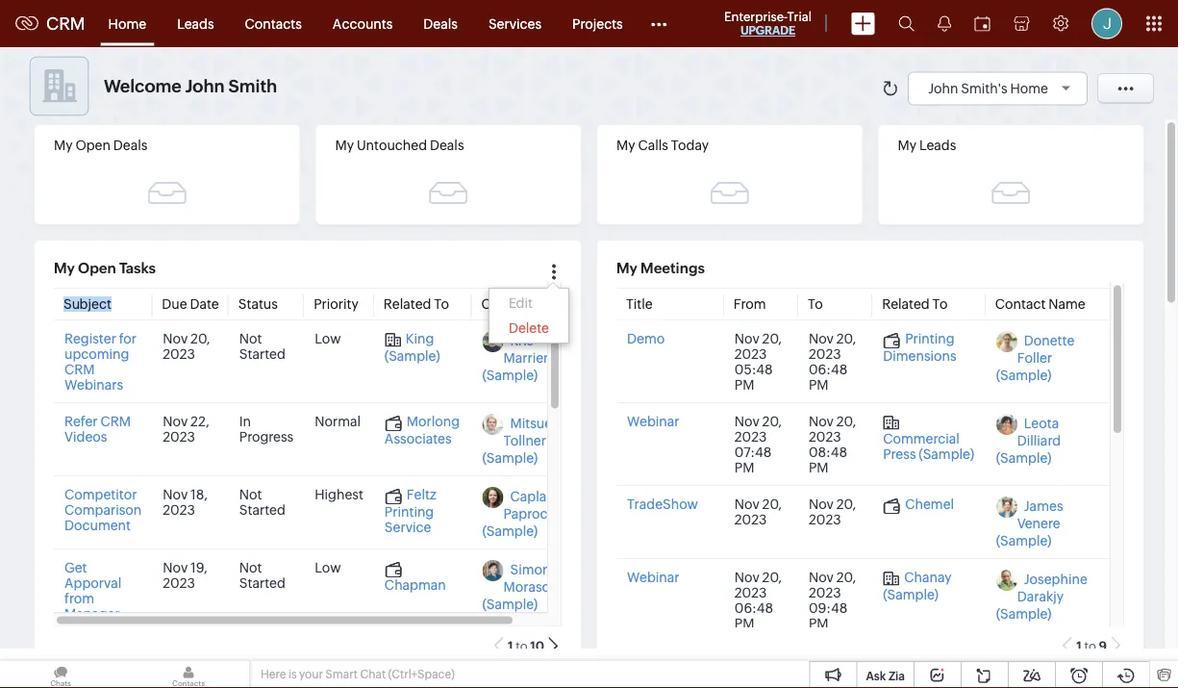 Task type: locate. For each thing, give the bounding box(es) containing it.
20, up 07:48
[[763, 413, 782, 429]]

low down priority
[[315, 331, 341, 346]]

capla paprocki (sample) link
[[483, 488, 559, 538]]

(sample) inside commercial press (sample)
[[919, 445, 975, 461]]

smart
[[326, 668, 358, 681]]

morlong
[[407, 413, 460, 429]]

0 horizontal spatial 1
[[508, 639, 514, 653]]

due date link
[[162, 296, 219, 311]]

printing
[[906, 331, 955, 346], [385, 504, 434, 519]]

20, up 08:48
[[837, 413, 857, 429]]

my for my calls today
[[617, 138, 636, 153]]

2 low from the top
[[315, 560, 341, 575]]

1 related to link from the left
[[384, 296, 450, 311]]

2 contact from the left
[[996, 296, 1047, 311]]

(ctrl+space)
[[388, 668, 455, 681]]

my
[[54, 138, 73, 153], [335, 138, 354, 153], [617, 138, 636, 153], [898, 138, 917, 153], [54, 260, 75, 277], [617, 260, 638, 277]]

1 contact name link from the left
[[482, 296, 572, 311]]

1 horizontal spatial to
[[1085, 639, 1097, 653]]

search image
[[899, 15, 915, 32]]

related to link up king
[[384, 296, 450, 311]]

nov up 07:48
[[735, 413, 760, 429]]

to left 9 at the bottom right
[[1085, 639, 1097, 653]]

nov 20, 2023 07:48 pm
[[735, 413, 782, 475]]

(sample) for mitsue tollner (sample)
[[483, 450, 538, 465]]

0 horizontal spatial name
[[535, 296, 572, 311]]

crm down register
[[64, 361, 95, 377]]

not right 18,
[[239, 487, 262, 502]]

webinar link
[[628, 413, 680, 429], [628, 569, 680, 585]]

0 vertical spatial nov 20, 2023 06:48 pm
[[809, 331, 857, 392]]

(sample) inside mitsue tollner (sample)
[[483, 450, 538, 465]]

in
[[239, 413, 251, 429]]

3 not from the top
[[239, 560, 262, 575]]

not for 20,
[[239, 331, 262, 346]]

related
[[384, 296, 432, 311], [883, 296, 930, 311]]

john left the smith's
[[929, 80, 959, 96]]

started right 18,
[[239, 502, 286, 517]]

1 horizontal spatial 06:48
[[809, 361, 848, 377]]

2 not started from the top
[[239, 487, 286, 517]]

0 vertical spatial webinar
[[628, 413, 680, 429]]

feltz printing service link
[[385, 487, 437, 534]]

to
[[434, 296, 450, 311], [808, 296, 824, 311], [933, 296, 948, 311]]

started for nov 18, 2023
[[239, 502, 286, 517]]

1 vertical spatial leads
[[920, 138, 957, 153]]

zia
[[889, 669, 906, 682]]

2 started from the top
[[239, 502, 286, 517]]

1 not started from the top
[[239, 331, 286, 361]]

0 horizontal spatial related to link
[[384, 296, 450, 311]]

0 vertical spatial webinar link
[[628, 413, 680, 429]]

1 to from the left
[[434, 296, 450, 311]]

1 vertical spatial home
[[1011, 80, 1049, 96]]

2023 left 09:48 on the bottom of page
[[735, 585, 767, 600]]

0 vertical spatial started
[[239, 346, 286, 361]]

(sample) inside kris marrier (sample)
[[483, 367, 538, 383]]

0 horizontal spatial contact
[[482, 296, 532, 311]]

leads down john smith's home
[[920, 138, 957, 153]]

2023 left chanay (sample) link
[[809, 585, 842, 600]]

1 to from the left
[[516, 639, 528, 653]]

trial
[[788, 9, 812, 24]]

2 vertical spatial not
[[239, 560, 262, 575]]

tollner
[[504, 433, 547, 448]]

1 vertical spatial crm
[[64, 361, 95, 377]]

nov 20, 2023 down due date
[[163, 331, 210, 361]]

ask zia
[[867, 669, 906, 682]]

nov inside nov 19, 2023
[[163, 560, 188, 575]]

3 started from the top
[[239, 575, 286, 590]]

1 related from the left
[[384, 296, 432, 311]]

tradeshow link
[[628, 496, 699, 512]]

title link
[[627, 296, 653, 311]]

nov down due
[[163, 331, 188, 346]]

nov 20, 2023 08:48 pm
[[809, 413, 857, 475]]

manager
[[64, 606, 120, 621]]

1 started from the top
[[239, 346, 286, 361]]

1 horizontal spatial related to link
[[883, 296, 948, 311]]

1 vertical spatial webinar
[[628, 569, 680, 585]]

(sample) down 'venere'
[[997, 533, 1052, 548]]

to up king
[[434, 296, 450, 311]]

pm
[[735, 377, 755, 392], [809, 377, 829, 392], [735, 460, 755, 475], [809, 460, 829, 475], [735, 615, 755, 631], [809, 615, 829, 631]]

0 vertical spatial open
[[75, 138, 111, 153]]

nov 20, 2023 06:48 pm down to link on the top of the page
[[809, 331, 857, 392]]

open for tasks
[[78, 260, 116, 277]]

20, up 05:48
[[763, 331, 782, 346]]

contact up delete
[[482, 296, 532, 311]]

my for my open deals
[[54, 138, 73, 153]]

2 horizontal spatial to
[[933, 296, 948, 311]]

status link
[[238, 296, 278, 311]]

2023 inside nov 20, 2023 08:48 pm
[[809, 429, 842, 444]]

0 vertical spatial low
[[315, 331, 341, 346]]

(sample) down tollner on the left bottom
[[483, 450, 538, 465]]

refer
[[64, 413, 98, 429]]

related to
[[384, 296, 450, 311], [883, 296, 948, 311]]

nov 20, 2023 05:48 pm
[[735, 331, 782, 392]]

2 not from the top
[[239, 487, 262, 502]]

(sample) inside simon morasca (sample)
[[483, 596, 538, 612]]

1 horizontal spatial name
[[1049, 296, 1086, 311]]

2 contact name link from the left
[[996, 296, 1086, 311]]

1 horizontal spatial contact
[[996, 296, 1047, 311]]

competitor comparison document
[[64, 487, 142, 533]]

0 horizontal spatial contact name
[[482, 296, 572, 311]]

john smith's home
[[929, 80, 1049, 96]]

nov 20, 2023 down 08:48
[[809, 496, 857, 527]]

press
[[884, 445, 917, 461]]

james
[[1025, 498, 1064, 513]]

1 vertical spatial not
[[239, 487, 262, 502]]

1 horizontal spatial leads
[[920, 138, 957, 153]]

my for my leads
[[898, 138, 917, 153]]

0 vertical spatial not started
[[239, 331, 286, 361]]

john smith's home link
[[929, 80, 1078, 96]]

0 horizontal spatial 06:48
[[735, 600, 774, 615]]

webinar down tradeshow link
[[628, 569, 680, 585]]

0 horizontal spatial related to
[[384, 296, 450, 311]]

to for 1st related to link from right
[[933, 296, 948, 311]]

1 webinar link from the top
[[628, 413, 680, 429]]

josephine
[[1025, 571, 1088, 587]]

status
[[238, 296, 278, 311]]

associates
[[385, 431, 452, 446]]

(sample) down the dilliard
[[997, 450, 1052, 465]]

1 vertical spatial started
[[239, 502, 286, 517]]

name right edit
[[535, 296, 572, 311]]

signals element
[[927, 0, 963, 47]]

contact name up donette
[[996, 296, 1086, 311]]

john left smith
[[185, 76, 225, 96]]

to up the printing dimensions on the right
[[933, 296, 948, 311]]

nov
[[163, 331, 188, 346], [735, 331, 760, 346], [809, 331, 834, 346], [163, 413, 188, 429], [735, 413, 760, 429], [809, 413, 834, 429], [163, 487, 188, 502], [735, 496, 760, 512], [809, 496, 834, 512], [163, 560, 188, 575], [735, 569, 760, 585], [809, 569, 834, 585]]

nov 20, 2023
[[163, 331, 210, 361], [735, 496, 782, 527], [809, 496, 857, 527]]

started right 19,
[[239, 575, 286, 590]]

nov up 08:48
[[809, 413, 834, 429]]

josephine darakjy (sample) link
[[997, 571, 1088, 621]]

1 horizontal spatial printing
[[906, 331, 955, 346]]

1 vertical spatial webinar link
[[628, 569, 680, 585]]

1 webinar from the top
[[628, 413, 680, 429]]

1 horizontal spatial contact name
[[996, 296, 1086, 311]]

1 horizontal spatial nov 20, 2023 06:48 pm
[[809, 331, 857, 392]]

commercial
[[884, 430, 960, 445]]

nov 20, 2023 06:48 pm left 09:48 on the bottom of page
[[735, 569, 782, 631]]

donette foller (sample)
[[997, 333, 1075, 383]]

today
[[672, 138, 709, 153]]

2 related from the left
[[883, 296, 930, 311]]

(sample) for donette foller (sample)
[[997, 367, 1052, 383]]

nov left 18,
[[163, 487, 188, 502]]

0 horizontal spatial to
[[434, 296, 450, 311]]

related up the printing dimensions on the right
[[883, 296, 930, 311]]

pm inside nov 20, 2023 08:48 pm
[[809, 460, 829, 475]]

register for upcoming crm webinars
[[64, 331, 137, 392]]

2023 down 08:48
[[809, 512, 842, 527]]

nov up 09:48 on the bottom of page
[[809, 569, 834, 585]]

webinar down demo
[[628, 413, 680, 429]]

2023 inside 'nov 20, 2023 09:48 pm'
[[809, 585, 842, 600]]

morasca
[[504, 579, 557, 594]]

nov left the 22,
[[163, 413, 188, 429]]

contact name
[[482, 296, 572, 311], [996, 296, 1086, 311]]

0 horizontal spatial home
[[108, 16, 146, 31]]

2 vertical spatial started
[[239, 575, 286, 590]]

2023 down from
[[735, 346, 767, 361]]

nov up 05:48
[[735, 331, 760, 346]]

(sample) inside leota dilliard (sample)
[[997, 450, 1052, 465]]

0 horizontal spatial related
[[384, 296, 432, 311]]

chanay
[[905, 569, 952, 585]]

Other Modules field
[[639, 8, 680, 39]]

webinar link down tradeshow link
[[628, 569, 680, 585]]

(sample) down king
[[385, 347, 440, 363]]

printing up dimensions
[[906, 331, 955, 346]]

contact name link up donette
[[996, 296, 1086, 311]]

simon morasca (sample) link
[[483, 562, 557, 612]]

not right 19,
[[239, 560, 262, 575]]

nov 20, 2023 for not
[[163, 331, 210, 361]]

1 vertical spatial printing
[[385, 504, 434, 519]]

open up the subject
[[78, 260, 116, 277]]

webinar
[[628, 413, 680, 429], [628, 569, 680, 585]]

0 horizontal spatial john
[[185, 76, 225, 96]]

(sample) down marrier
[[483, 367, 538, 383]]

name up donette
[[1049, 296, 1086, 311]]

leota dilliard (sample)
[[997, 415, 1062, 465]]

nov down to link on the top of the page
[[809, 331, 834, 346]]

crm inside refer crm videos
[[100, 413, 131, 429]]

2 horizontal spatial nov 20, 2023
[[809, 496, 857, 527]]

contact name link
[[482, 296, 572, 311], [996, 296, 1086, 311]]

20, inside nov 20, 2023 07:48 pm
[[763, 413, 782, 429]]

profile element
[[1081, 0, 1135, 47]]

open down the welcome
[[75, 138, 111, 153]]

crm right refer
[[100, 413, 131, 429]]

crm
[[46, 14, 85, 33], [64, 361, 95, 377], [100, 413, 131, 429]]

my calls today
[[617, 138, 709, 153]]

2 vertical spatial not started
[[239, 560, 286, 590]]

paprocki
[[504, 506, 559, 521]]

foller
[[1018, 350, 1053, 365]]

2 to from the left
[[1085, 639, 1097, 653]]

(sample) down paprocki
[[483, 523, 538, 538]]

1 left 10
[[508, 639, 514, 653]]

leads up welcome john smith
[[177, 16, 214, 31]]

20, left the printing dimensions on the right
[[837, 331, 857, 346]]

0 horizontal spatial contact name link
[[482, 296, 572, 311]]

1 horizontal spatial nov 20, 2023
[[735, 496, 782, 527]]

(sample) right press
[[919, 445, 975, 461]]

1 vertical spatial low
[[315, 560, 341, 575]]

1 horizontal spatial 1
[[1077, 639, 1083, 653]]

2 1 from the left
[[1077, 639, 1083, 653]]

nov inside nov 22, 2023
[[163, 413, 188, 429]]

2023 up 18,
[[163, 429, 195, 444]]

not down status
[[239, 331, 262, 346]]

1 low from the top
[[315, 331, 341, 346]]

06:48 left 09:48 on the bottom of page
[[735, 600, 774, 615]]

06:48 down to link on the top of the page
[[809, 361, 848, 377]]

20, inside 'nov 20, 2023 09:48 pm'
[[837, 569, 857, 585]]

(sample) down morasca
[[483, 596, 538, 612]]

from
[[734, 296, 767, 311]]

nov 20, 2023 06:48 pm
[[809, 331, 857, 392], [735, 569, 782, 631]]

2 webinar from the top
[[628, 569, 680, 585]]

not started down status
[[239, 331, 286, 361]]

0 horizontal spatial printing
[[385, 504, 434, 519]]

0 vertical spatial home
[[108, 16, 146, 31]]

priority
[[314, 296, 359, 311]]

contact name link up delete
[[482, 296, 572, 311]]

contact name up delete
[[482, 296, 572, 311]]

1 vertical spatial open
[[78, 260, 116, 277]]

2023 inside nov 22, 2023
[[163, 429, 195, 444]]

chats image
[[0, 661, 121, 688]]

to left 10
[[516, 639, 528, 653]]

deals down the welcome
[[113, 138, 148, 153]]

started for nov 19, 2023
[[239, 575, 286, 590]]

2023 inside nov 19, 2023
[[163, 575, 195, 590]]

1 left 9 at the bottom right
[[1077, 639, 1083, 653]]

commercial press (sample)
[[884, 430, 975, 461]]

1 horizontal spatial related
[[883, 296, 930, 311]]

home right the smith's
[[1011, 80, 1049, 96]]

contact up donette
[[996, 296, 1047, 311]]

webinars
[[64, 377, 123, 392]]

my leads
[[898, 138, 957, 153]]

(sample) inside "donette foller (sample)"
[[997, 367, 1052, 383]]

0 vertical spatial not
[[239, 331, 262, 346]]

pm inside nov 20, 2023 07:48 pm
[[735, 460, 755, 475]]

1 related to from the left
[[384, 296, 450, 311]]

to for first related to link
[[434, 296, 450, 311]]

0 horizontal spatial nov 20, 2023
[[163, 331, 210, 361]]

2 related to from the left
[[883, 296, 948, 311]]

to right the from link
[[808, 296, 824, 311]]

crm link
[[15, 14, 85, 33]]

nov 20, 2023 down 07:48
[[735, 496, 782, 527]]

(sample) inside james venere (sample)
[[997, 533, 1052, 548]]

my meetings
[[617, 260, 705, 277]]

0 horizontal spatial nov 20, 2023 06:48 pm
[[735, 569, 782, 631]]

2 webinar link from the top
[[628, 569, 680, 585]]

0 vertical spatial printing
[[906, 331, 955, 346]]

competitor comparison document link
[[64, 487, 142, 533]]

home up the welcome
[[108, 16, 146, 31]]

related to up the printing dimensions on the right
[[883, 296, 948, 311]]

search element
[[887, 0, 927, 47]]

not started right 18,
[[239, 487, 286, 517]]

not for 19,
[[239, 560, 262, 575]]

get apporval from manager link
[[64, 560, 122, 621]]

services link
[[473, 0, 557, 47]]

1 horizontal spatial john
[[929, 80, 959, 96]]

2023 up 19,
[[163, 502, 195, 517]]

to for nov 20, 2023 09:48 pm
[[1085, 639, 1097, 653]]

not started
[[239, 331, 286, 361], [239, 487, 286, 517], [239, 560, 286, 590]]

0 horizontal spatial to
[[516, 639, 528, 653]]

2023 down due
[[163, 346, 195, 361]]

1 horizontal spatial related to
[[883, 296, 948, 311]]

nov inside the nov 18, 2023
[[163, 487, 188, 502]]

(sample) inside capla paprocki (sample)
[[483, 523, 538, 538]]

2 related to link from the left
[[883, 296, 948, 311]]

(sample) down chanay
[[884, 586, 939, 601]]

nov inside nov 20, 2023 08:48 pm
[[809, 413, 834, 429]]

here
[[261, 668, 286, 681]]

nov left 19,
[[163, 560, 188, 575]]

webinar link down demo
[[628, 413, 680, 429]]

1 vertical spatial not started
[[239, 487, 286, 517]]

3 not started from the top
[[239, 560, 286, 590]]

(sample) down foller
[[997, 367, 1052, 383]]

2023 inside the nov 18, 2023
[[163, 502, 195, 517]]

2023 right nov 20, 2023 07:48 pm
[[809, 429, 842, 444]]

deals right untouched
[[430, 138, 464, 153]]

low for chapman
[[315, 560, 341, 575]]

printing down feltz
[[385, 504, 434, 519]]

1 1 from the left
[[508, 639, 514, 653]]

related to up king
[[384, 296, 450, 311]]

deals left services link
[[424, 16, 458, 31]]

1 not from the top
[[239, 331, 262, 346]]

(sample)
[[385, 347, 440, 363], [483, 367, 538, 383], [997, 367, 1052, 383], [919, 445, 975, 461], [483, 450, 538, 465], [997, 450, 1052, 465], [483, 523, 538, 538], [997, 533, 1052, 548], [884, 586, 939, 601], [483, 596, 538, 612], [997, 606, 1052, 621]]

edit delete
[[509, 295, 550, 336]]

1 name from the left
[[535, 296, 572, 311]]

0 horizontal spatial leads
[[177, 16, 214, 31]]

3 to from the left
[[933, 296, 948, 311]]

2023 down 05:48
[[735, 429, 767, 444]]

low down highest
[[315, 560, 341, 575]]

2023 down the nov 18, 2023
[[163, 575, 195, 590]]

(sample) inside josephine darakjy (sample)
[[997, 606, 1052, 621]]

2 vertical spatial crm
[[100, 413, 131, 429]]

started down status
[[239, 346, 286, 361]]

calendar image
[[975, 16, 991, 31]]

(sample) down darakjy
[[997, 606, 1052, 621]]

crm left home link
[[46, 14, 85, 33]]

to link
[[808, 296, 824, 311]]

1 horizontal spatial to
[[808, 296, 824, 311]]

title
[[627, 296, 653, 311]]

create menu element
[[840, 0, 887, 47]]

related up king
[[384, 296, 432, 311]]

2 name from the left
[[1049, 296, 1086, 311]]

1 horizontal spatial contact name link
[[996, 296, 1086, 311]]



Task type: describe. For each thing, give the bounding box(es) containing it.
chemel
[[906, 496, 955, 512]]

simon
[[511, 562, 551, 577]]

1 contact name from the left
[[482, 296, 572, 311]]

from
[[64, 590, 94, 606]]

my for my meetings
[[617, 260, 638, 277]]

deals for my open deals
[[113, 138, 148, 153]]

document
[[64, 517, 131, 533]]

feltz
[[407, 487, 437, 502]]

date
[[190, 296, 219, 311]]

due date
[[162, 296, 219, 311]]

nov 20, 2023 for nov
[[735, 496, 782, 527]]

1 horizontal spatial home
[[1011, 80, 1049, 96]]

(sample) for kris marrier (sample)
[[483, 367, 538, 383]]

welcome
[[104, 76, 182, 96]]

profile image
[[1092, 8, 1123, 39]]

due
[[162, 296, 187, 311]]

20, inside the nov 20, 2023 05:48 pm
[[763, 331, 782, 346]]

05:48
[[735, 361, 773, 377]]

contacts image
[[128, 661, 249, 688]]

open for deals
[[75, 138, 111, 153]]

tasks
[[119, 260, 156, 277]]

nov 19, 2023
[[163, 560, 208, 590]]

low for king (sample)
[[315, 331, 341, 346]]

2 contact name from the left
[[996, 296, 1086, 311]]

deals for my untouched deals
[[430, 138, 464, 153]]

my untouched deals
[[335, 138, 464, 153]]

register
[[64, 331, 116, 346]]

printing dimensions
[[884, 331, 957, 363]]

mitsue tollner (sample) link
[[483, 415, 553, 465]]

accounts
[[333, 16, 393, 31]]

(sample) for josephine darakjy (sample)
[[997, 606, 1052, 621]]

kris marrier (sample) link
[[483, 333, 549, 383]]

delete
[[509, 320, 550, 336]]

pm inside 'nov 20, 2023 09:48 pm'
[[809, 615, 829, 631]]

normal
[[315, 413, 361, 429]]

webinar for nov 20, 2023 06:48 pm
[[628, 569, 680, 585]]

chanay (sample) link
[[884, 569, 952, 601]]

ask
[[867, 669, 887, 682]]

not started for 18,
[[239, 487, 286, 517]]

create menu image
[[852, 12, 876, 35]]

calls
[[638, 138, 669, 153]]

related to for 1st related to link from right
[[883, 296, 948, 311]]

nov inside nov 20, 2023 07:48 pm
[[735, 413, 760, 429]]

contacts link
[[230, 0, 317, 47]]

james venere (sample) link
[[997, 498, 1064, 548]]

not started for 19,
[[239, 560, 286, 590]]

nov down 07:48
[[735, 496, 760, 512]]

printing dimensions link
[[884, 331, 957, 363]]

tradeshow
[[628, 496, 699, 512]]

chat
[[360, 668, 386, 681]]

2023 inside nov 20, 2023 07:48 pm
[[735, 429, 767, 444]]

highest
[[315, 487, 364, 502]]

enterprise-
[[725, 9, 788, 24]]

2023 down 07:48
[[735, 512, 767, 527]]

projects link
[[557, 0, 639, 47]]

james venere (sample)
[[997, 498, 1064, 548]]

refer crm videos
[[64, 413, 131, 444]]

donette
[[1025, 333, 1075, 348]]

webinar link for nov 20, 2023 06:48 pm
[[628, 569, 680, 585]]

20, down date
[[191, 331, 210, 346]]

0 vertical spatial crm
[[46, 14, 85, 33]]

1 for not started
[[508, 639, 514, 653]]

refer crm videos link
[[64, 413, 131, 444]]

20, left 'nov 20, 2023 09:48 pm'
[[763, 569, 782, 585]]

get apporval from manager
[[64, 560, 122, 621]]

my open deals
[[54, 138, 148, 153]]

subject link
[[64, 296, 111, 311]]

related for first related to link
[[384, 296, 432, 311]]

20, down 08:48
[[837, 496, 857, 512]]

leads link
[[162, 0, 230, 47]]

deals link
[[408, 0, 473, 47]]

22,
[[191, 413, 209, 429]]

my for my untouched deals
[[335, 138, 354, 153]]

capla
[[511, 488, 547, 504]]

upcoming
[[64, 346, 129, 361]]

printing inside "feltz printing service"
[[385, 504, 434, 519]]

10
[[531, 639, 545, 653]]

20, down 07:48
[[763, 496, 782, 512]]

not started for 20,
[[239, 331, 286, 361]]

marrier
[[504, 350, 549, 365]]

nov 20, 2023 09:48 pm
[[809, 569, 857, 631]]

webinar for nov 20, 2023 07:48 pm
[[628, 413, 680, 429]]

18,
[[191, 487, 208, 502]]

nov 18, 2023
[[163, 487, 208, 517]]

smith's
[[962, 80, 1008, 96]]

king (sample) link
[[385, 331, 440, 363]]

(sample) for commercial press (sample)
[[919, 445, 975, 461]]

(sample) for simon morasca (sample)
[[483, 596, 538, 612]]

started for nov 20, 2023
[[239, 346, 286, 361]]

1 vertical spatial nov 20, 2023 06:48 pm
[[735, 569, 782, 631]]

comparison
[[64, 502, 142, 517]]

nov inside the nov 20, 2023 05:48 pm
[[735, 331, 760, 346]]

webinar link for nov 20, 2023 07:48 pm
[[628, 413, 680, 429]]

(sample) for leota dilliard (sample)
[[997, 450, 1052, 465]]

morlong associates link
[[385, 413, 460, 446]]

9
[[1100, 639, 1108, 653]]

nov 22, 2023
[[163, 413, 209, 444]]

2023 down to link on the top of the page
[[809, 346, 842, 361]]

(sample) inside chanay (sample)
[[884, 586, 939, 601]]

services
[[489, 16, 542, 31]]

(sample) for capla paprocki (sample)
[[483, 523, 538, 538]]

0 vertical spatial leads
[[177, 16, 214, 31]]

chemel link
[[884, 496, 955, 513]]

kris
[[511, 333, 534, 348]]

crm inside register for upcoming crm webinars
[[64, 361, 95, 377]]

related to for first related to link
[[384, 296, 450, 311]]

printing inside the printing dimensions
[[906, 331, 955, 346]]

pm inside the nov 20, 2023 05:48 pm
[[735, 377, 755, 392]]

subject
[[64, 296, 111, 311]]

2 to from the left
[[808, 296, 824, 311]]

1 to 10
[[508, 639, 545, 653]]

signals image
[[938, 15, 952, 32]]

nov left 'nov 20, 2023 09:48 pm'
[[735, 569, 760, 585]]

1 to 9
[[1077, 639, 1108, 653]]

20, inside nov 20, 2023 08:48 pm
[[837, 413, 857, 429]]

nov down 08:48
[[809, 496, 834, 512]]

related for 1st related to link from right
[[883, 296, 930, 311]]

for
[[119, 331, 137, 346]]

chanay (sample)
[[884, 569, 952, 601]]

get
[[64, 560, 87, 575]]

priority link
[[314, 296, 359, 311]]

josephine darakjy (sample)
[[997, 571, 1088, 621]]

08:48
[[809, 444, 848, 460]]

my for my open tasks
[[54, 260, 75, 277]]

1 vertical spatial 06:48
[[735, 600, 774, 615]]

09:48
[[809, 600, 848, 615]]

donette foller (sample) link
[[997, 333, 1075, 383]]

welcome john smith
[[104, 76, 277, 96]]

mitsue tollner (sample)
[[483, 415, 553, 465]]

your
[[299, 668, 323, 681]]

1 for nov 20, 2023 09:48 pm
[[1077, 639, 1083, 653]]

0 vertical spatial 06:48
[[809, 361, 848, 377]]

(sample) for james venere (sample)
[[997, 533, 1052, 548]]

projects
[[573, 16, 623, 31]]

leota
[[1025, 415, 1060, 431]]

not for 18,
[[239, 487, 262, 502]]

kris marrier (sample)
[[483, 333, 549, 383]]

to for not started
[[516, 639, 528, 653]]

chapman
[[385, 577, 446, 592]]

mitsue
[[511, 415, 553, 431]]

1 contact from the left
[[482, 296, 532, 311]]

commercial press (sample) link
[[884, 413, 975, 461]]

nov inside 'nov 20, 2023 09:48 pm'
[[809, 569, 834, 585]]

2023 inside the nov 20, 2023 05:48 pm
[[735, 346, 767, 361]]

progress
[[239, 429, 294, 444]]

enterprise-trial upgrade
[[725, 9, 812, 37]]

edit
[[509, 295, 533, 311]]



Task type: vqa. For each thing, say whether or not it's contained in the screenshot.
Total at the left of page
no



